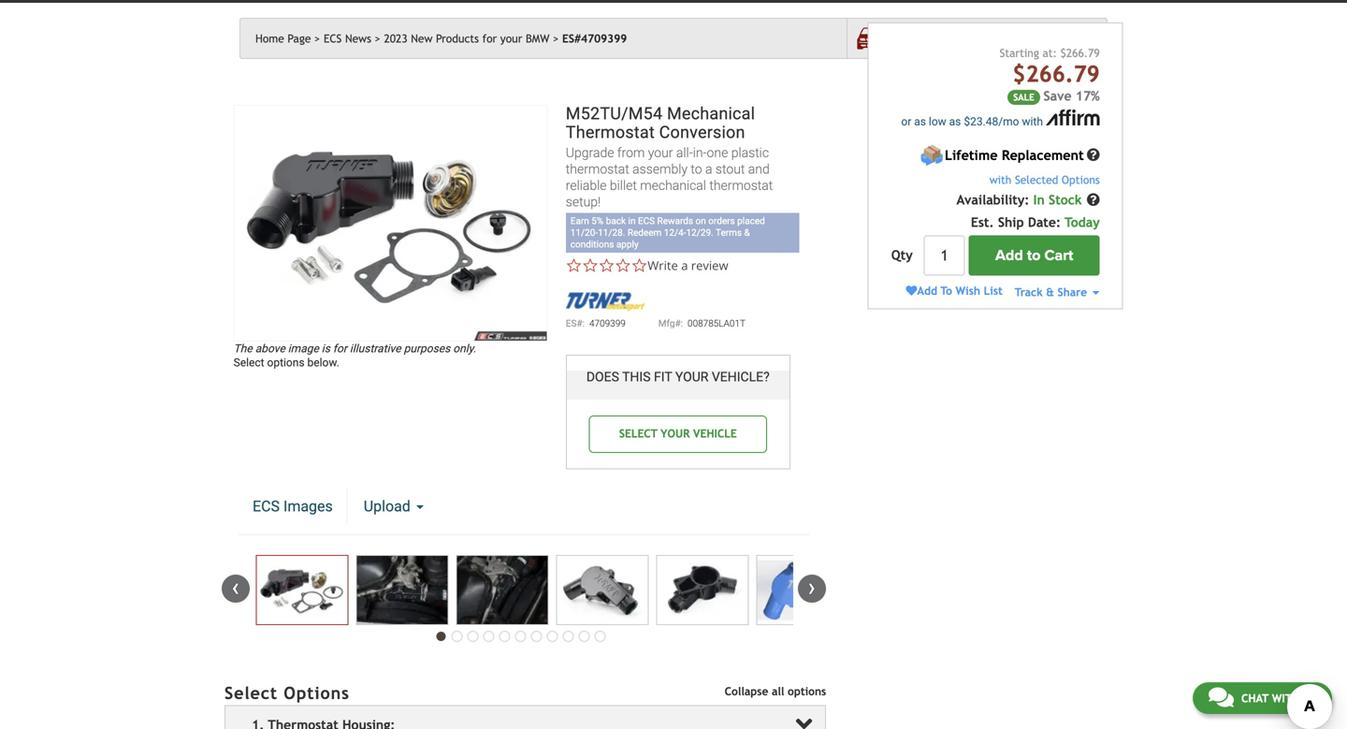 Task type: describe. For each thing, give the bounding box(es) containing it.
review
[[691, 257, 729, 274]]

0 vertical spatial 266.79
[[1067, 46, 1100, 59]]

in
[[629, 215, 636, 226]]

wish
[[956, 284, 981, 297]]

‹ link
[[222, 575, 250, 603]]

all
[[772, 685, 785, 698]]

mechanical
[[640, 178, 707, 193]]

'select'
[[956, 37, 996, 52]]

redeem
[[628, 227, 662, 238]]

setup!
[[566, 194, 601, 210]]

in-
[[693, 145, 707, 161]]

all-
[[677, 145, 693, 161]]

news
[[345, 32, 371, 45]]

a inside m52tu/m54 mechanical thermostat conversion upgrade from your all-in-one plastic thermostat assembly to a stout and reliable billet mechanical thermostat setup! earn 5% back in ecs rewards on orders placed 11/20-11/28. redeem 12/4-12/29. terms & conditions apply
[[706, 162, 713, 177]]

sale
[[1014, 92, 1035, 102]]

ecs for ecs images
[[253, 497, 280, 515]]

0 horizontal spatial vehicle
[[694, 427, 737, 440]]

3 empty star image from the left
[[615, 257, 632, 274]]

plastic
[[732, 145, 769, 161]]

at:
[[1043, 46, 1058, 59]]

vehicle inside your vehicle please tap 'select' to pick a vehicle
[[919, 24, 955, 37]]

bmw
[[526, 32, 550, 45]]

mechanical
[[667, 104, 756, 124]]

selected options
[[1015, 173, 1100, 186]]

4709399
[[590, 318, 626, 329]]

a inside your vehicle please tap 'select' to pick a vehicle
[[1041, 37, 1048, 52]]

11/20-
[[571, 227, 598, 238]]

your vehicle please tap 'select' to pick a vehicle
[[893, 24, 1092, 52]]

mfg#: 008785la01t
[[659, 318, 746, 329]]

m52tu/m54 mechanical thermostat conversion upgrade from your all-in-one plastic thermostat assembly to a stout and reliable billet mechanical thermostat setup! earn 5% back in ecs rewards on orders placed 11/20-11/28. redeem 12/4-12/29. terms & conditions apply
[[566, 104, 773, 250]]

terms
[[716, 227, 742, 238]]

turner motorsport image
[[566, 292, 645, 311]]

to
[[941, 284, 953, 297]]

›
[[809, 575, 816, 599]]

purposes
[[404, 342, 450, 355]]

5%
[[592, 215, 604, 226]]

above
[[255, 342, 285, 355]]

assembly
[[633, 162, 688, 177]]

your inside your vehicle please tap 'select' to pick a vehicle
[[893, 24, 916, 37]]

write a review
[[648, 257, 729, 274]]

home
[[256, 32, 284, 45]]

ecs images
[[253, 497, 333, 515]]

upload
[[364, 497, 414, 515]]

select inside the above image is for illustrative purposes only. select options below.
[[234, 356, 264, 369]]

0 vertical spatial for
[[483, 32, 497, 45]]

and
[[749, 162, 770, 177]]

write a review link
[[648, 257, 729, 274]]

track
[[1015, 285, 1043, 298]]

reliable
[[566, 178, 607, 193]]

one
[[707, 145, 728, 161]]

est.
[[971, 215, 995, 230]]

select for select your vehicle
[[619, 427, 658, 440]]

apply
[[617, 239, 639, 250]]

1 vertical spatial options
[[788, 685, 827, 698]]

2 empty star image from the left
[[632, 257, 648, 274]]

1 as from the left
[[915, 115, 927, 128]]

conditions
[[571, 239, 614, 250]]

add to wish list
[[918, 284, 1003, 297]]

angle down image
[[796, 711, 813, 729]]

2 empty star image from the left
[[599, 257, 615, 274]]

us
[[1303, 692, 1317, 705]]

this product is lifetime replacement eligible image
[[920, 143, 944, 167]]

question circle image for in stock
[[1087, 193, 1100, 206]]

qty
[[892, 248, 913, 263]]

add to cart
[[996, 246, 1074, 264]]

mfg#:
[[659, 318, 683, 329]]

save
[[1044, 88, 1072, 103]]

tap
[[935, 37, 953, 52]]

options for select options
[[284, 683, 350, 703]]

/mo
[[999, 115, 1020, 128]]

from
[[618, 145, 645, 161]]

chat with us
[[1242, 692, 1317, 705]]

with inside "link"
[[1272, 692, 1300, 705]]

select for select options
[[225, 683, 278, 703]]

0 horizontal spatial with
[[1022, 115, 1043, 128]]

stout
[[716, 162, 745, 177]]

earn
[[571, 215, 589, 226]]

1 empty star image from the left
[[582, 257, 599, 274]]

new
[[411, 32, 433, 45]]

share
[[1058, 285, 1088, 298]]

comments image
[[1209, 686, 1234, 708]]

images
[[284, 497, 333, 515]]

lifetime replacement
[[945, 147, 1084, 163]]

options inside the above image is for illustrative purposes only. select options below.
[[267, 356, 305, 369]]

the above image is for illustrative purposes only. select options below.
[[234, 342, 476, 369]]

ecs inside m52tu/m54 mechanical thermostat conversion upgrade from your all-in-one plastic thermostat assembly to a stout and reliable billet mechanical thermostat setup! earn 5% back in ecs rewards on orders placed 11/20-11/28. redeem 12/4-12/29. terms & conditions apply
[[638, 215, 655, 226]]

es#4709399
[[563, 32, 627, 45]]

17
[[1076, 88, 1091, 103]]

options for selected options
[[1062, 173, 1100, 186]]

1 vertical spatial &
[[1047, 285, 1055, 298]]

0 horizontal spatial your
[[661, 427, 690, 440]]

0 horizontal spatial your
[[501, 32, 523, 45]]

back
[[606, 215, 626, 226]]

to inside your vehicle please tap 'select' to pick a vehicle
[[1000, 37, 1011, 52]]

heart image
[[906, 285, 918, 296]]

2023
[[384, 32, 408, 45]]

1 empty star image from the left
[[566, 257, 582, 274]]

your inside m52tu/m54 mechanical thermostat conversion upgrade from your all-in-one plastic thermostat assembly to a stout and reliable billet mechanical thermostat setup! earn 5% back in ecs rewards on orders placed 11/20-11/28. redeem 12/4-12/29. terms & conditions apply
[[648, 145, 673, 161]]

stock
[[1049, 192, 1082, 207]]

%
[[1091, 88, 1100, 103]]

ship
[[998, 215, 1024, 230]]

add for add to wish list
[[918, 284, 938, 297]]

question circle image for lifetime replacement
[[1087, 148, 1100, 161]]

ecs for ecs news
[[324, 32, 342, 45]]



Task type: vqa. For each thing, say whether or not it's contained in the screenshot.
News at top
yes



Task type: locate. For each thing, give the bounding box(es) containing it.
1 vertical spatial for
[[333, 342, 347, 355]]

1 horizontal spatial add
[[996, 246, 1024, 264]]

please
[[893, 37, 932, 52]]

empty star image down apply
[[632, 257, 648, 274]]

with right the /mo
[[1022, 115, 1043, 128]]

23.48
[[971, 115, 999, 128]]

conversion
[[659, 123, 746, 142]]

2 vertical spatial ecs
[[253, 497, 280, 515]]

1 horizontal spatial options
[[788, 685, 827, 698]]

0 horizontal spatial as
[[915, 115, 927, 128]]

ecs
[[324, 32, 342, 45], [638, 215, 655, 226], [253, 497, 280, 515]]

0 horizontal spatial ecs
[[253, 497, 280, 515]]

rewards
[[658, 215, 694, 226]]

& down placed
[[745, 227, 750, 238]]

0 vertical spatial options
[[1062, 173, 1100, 186]]

your
[[893, 24, 916, 37], [661, 427, 690, 440]]

illustrative
[[350, 342, 401, 355]]

add for add to cart
[[996, 246, 1024, 264]]

starting at: $ 266.79 266.79 sale save 17 %
[[1000, 46, 1100, 103]]

add to wish list link
[[906, 284, 1003, 297]]

your
[[501, 32, 523, 45], [648, 145, 673, 161]]

vehicle
[[1051, 37, 1092, 52]]

1 question circle image from the top
[[1087, 148, 1100, 161]]

2 vertical spatial a
[[682, 257, 688, 274]]

ecs up redeem
[[638, 215, 655, 226]]

to down in-
[[691, 162, 703, 177]]

cart
[[1045, 246, 1074, 264]]

a down one
[[706, 162, 713, 177]]

empty star image
[[582, 257, 599, 274], [632, 257, 648, 274]]

a right write
[[682, 257, 688, 274]]

as right low
[[950, 115, 962, 128]]

2 question circle image from the top
[[1087, 193, 1100, 206]]

chat
[[1242, 692, 1269, 705]]

write
[[648, 257, 678, 274]]

all options
[[772, 685, 827, 698]]

add to cart button
[[969, 235, 1100, 275]]

track & share button
[[1015, 285, 1100, 298]]

None text field
[[924, 235, 966, 275]]

select your vehicle
[[619, 427, 737, 440]]

1 vertical spatial to
[[691, 162, 703, 177]]

1 horizontal spatial your
[[648, 145, 673, 161]]

2023 new products for your bmw link
[[384, 32, 559, 45]]

0 horizontal spatial to
[[691, 162, 703, 177]]

0 horizontal spatial options
[[284, 683, 350, 703]]

ecs left images
[[253, 497, 280, 515]]

to inside m52tu/m54 mechanical thermostat conversion upgrade from your all-in-one plastic thermostat assembly to a stout and reliable billet mechanical thermostat setup! earn 5% back in ecs rewards on orders placed 11/20-11/28. redeem 12/4-12/29. terms & conditions apply
[[691, 162, 703, 177]]

for inside the above image is for illustrative purposes only. select options below.
[[333, 342, 347, 355]]

12/29.
[[686, 227, 714, 238]]

0 vertical spatial add
[[996, 246, 1024, 264]]

0 vertical spatial vehicle
[[919, 24, 955, 37]]

1 vertical spatial 266.79
[[1026, 61, 1100, 87]]

& right track
[[1047, 285, 1055, 298]]

availability:
[[957, 192, 1030, 207]]

1 horizontal spatial vehicle
[[919, 24, 955, 37]]

1 vertical spatial add
[[918, 284, 938, 297]]

1 horizontal spatial to
[[1000, 37, 1011, 52]]

$ right low
[[964, 115, 971, 128]]

question circle image up the today
[[1087, 193, 1100, 206]]

1 horizontal spatial empty star image
[[632, 257, 648, 274]]

thermostat down stout
[[710, 178, 773, 193]]

select link
[[1057, 36, 1090, 52]]

upgrade
[[566, 145, 614, 161]]

question circle image up selected options
[[1087, 148, 1100, 161]]

to left pick
[[1000, 37, 1011, 52]]

0 vertical spatial $
[[1061, 46, 1067, 59]]

266.79
[[1067, 46, 1100, 59], [1026, 61, 1100, 87]]

lifetime
[[945, 147, 998, 163]]

0 horizontal spatial &
[[745, 227, 750, 238]]

1 vertical spatial ecs
[[638, 215, 655, 226]]

1 horizontal spatial $
[[1061, 46, 1067, 59]]

1 horizontal spatial &
[[1047, 285, 1055, 298]]

question circle image
[[1087, 148, 1100, 161], [1087, 193, 1100, 206]]

billet
[[610, 178, 637, 193]]

1 vertical spatial vehicle
[[694, 427, 737, 440]]

add inside button
[[996, 246, 1024, 264]]

1 vertical spatial question circle image
[[1087, 193, 1100, 206]]

as right or
[[915, 115, 927, 128]]

› link
[[798, 575, 826, 603]]

1 horizontal spatial as
[[950, 115, 962, 128]]

2 as from the left
[[950, 115, 962, 128]]

266.79 up the save
[[1026, 61, 1100, 87]]

1 vertical spatial thermostat
[[710, 178, 773, 193]]

$ right the at:
[[1061, 46, 1067, 59]]

pick
[[1014, 37, 1038, 52]]

‹
[[232, 575, 240, 599]]

to
[[1000, 37, 1011, 52], [691, 162, 703, 177], [1027, 246, 1041, 264]]

1 horizontal spatial ecs
[[324, 32, 342, 45]]

a right pick
[[1041, 37, 1048, 52]]

thermostat
[[566, 162, 630, 177], [710, 178, 773, 193]]

1 horizontal spatial your
[[893, 24, 916, 37]]

placed
[[738, 215, 765, 226]]

selected
[[1015, 173, 1059, 186]]

the
[[234, 342, 252, 355]]

image
[[288, 342, 319, 355]]

0 vertical spatial to
[[1000, 37, 1011, 52]]

& inside m52tu/m54 mechanical thermostat conversion upgrade from your all-in-one plastic thermostat assembly to a stout and reliable billet mechanical thermostat setup! earn 5% back in ecs rewards on orders placed 11/20-11/28. redeem 12/4-12/29. terms & conditions apply
[[745, 227, 750, 238]]

m52tu/m54
[[566, 104, 663, 124]]

for right products
[[483, 32, 497, 45]]

2 horizontal spatial ecs
[[638, 215, 655, 226]]

home page
[[256, 32, 311, 45]]

your left the bmw
[[501, 32, 523, 45]]

0 vertical spatial your
[[501, 32, 523, 45]]

on
[[696, 215, 706, 226]]

low
[[929, 115, 947, 128]]

1 vertical spatial with
[[1272, 692, 1300, 705]]

replacement
[[1002, 147, 1084, 163]]

1 vertical spatial $
[[964, 115, 971, 128]]

ecs images link
[[239, 488, 347, 525]]

availability: in stock
[[957, 192, 1086, 207]]

select
[[1057, 38, 1090, 50], [234, 356, 264, 369], [619, 427, 658, 440], [225, 683, 278, 703]]

ecs news
[[324, 32, 371, 45]]

1 horizontal spatial thermostat
[[710, 178, 773, 193]]

0 vertical spatial a
[[1041, 37, 1048, 52]]

0 vertical spatial ecs
[[324, 32, 342, 45]]

thermostat down upgrade
[[566, 162, 630, 177]]

0 horizontal spatial options
[[267, 356, 305, 369]]

266.79 right the at:
[[1067, 46, 1100, 59]]

1 vertical spatial your
[[661, 427, 690, 440]]

options
[[267, 356, 305, 369], [788, 685, 827, 698]]

0 horizontal spatial $
[[964, 115, 971, 128]]

options right all
[[788, 685, 827, 698]]

select for select
[[1057, 38, 1090, 50]]

0 horizontal spatial for
[[333, 342, 347, 355]]

1 horizontal spatial for
[[483, 32, 497, 45]]

ecs left news on the left of page
[[324, 32, 342, 45]]

es#4709399 - 008785la01t - m52tu/m54 mechanical thermostat conversion - upgrade from your all-in-one plastic thermostat assembly to a stout and reliable billet mechanical thermostat setup! - turner motorsport - bmw image
[[234, 105, 548, 342], [256, 555, 349, 625], [356, 555, 449, 625], [456, 555, 549, 625], [556, 555, 649, 625], [656, 555, 749, 625], [757, 555, 850, 625]]

2 vertical spatial to
[[1027, 246, 1041, 264]]

0 vertical spatial your
[[893, 24, 916, 37]]

0 vertical spatial &
[[745, 227, 750, 238]]

select options
[[225, 683, 350, 703]]

your up assembly
[[648, 145, 673, 161]]

below.
[[307, 356, 340, 369]]

list
[[984, 284, 1003, 297]]

empty star image
[[566, 257, 582, 274], [599, 257, 615, 274], [615, 257, 632, 274]]

is
[[322, 342, 330, 355]]

$ inside starting at: $ 266.79 266.79 sale save 17 %
[[1061, 46, 1067, 59]]

to left cart
[[1027, 246, 1041, 264]]

empty star image down conditions
[[582, 257, 599, 274]]

in
[[1034, 192, 1045, 207]]

thermostat
[[566, 123, 655, 142]]

track & share
[[1015, 285, 1091, 298]]

1 vertical spatial options
[[284, 683, 350, 703]]

to inside button
[[1027, 246, 1041, 264]]

1 horizontal spatial options
[[1062, 173, 1100, 186]]

0 horizontal spatial empty star image
[[582, 257, 599, 274]]

for right is
[[333, 342, 347, 355]]

2023 new products for your bmw
[[384, 32, 550, 45]]

or as low as $ 23.48 /mo with
[[902, 115, 1046, 128]]

2 horizontal spatial a
[[1041, 37, 1048, 52]]

0 vertical spatial question circle image
[[1087, 148, 1100, 161]]

1 horizontal spatial a
[[706, 162, 713, 177]]

a
[[1041, 37, 1048, 52], [706, 162, 713, 177], [682, 257, 688, 274]]

0 vertical spatial with
[[1022, 115, 1043, 128]]

add
[[996, 246, 1024, 264], [918, 284, 938, 297]]

products
[[436, 32, 479, 45]]

1 vertical spatial your
[[648, 145, 673, 161]]

0 vertical spatial options
[[267, 356, 305, 369]]

or as low as $23.48/mo with  - affirm financing (opens in modal) element
[[892, 110, 1100, 128]]

est. ship date: today
[[971, 215, 1100, 230]]

0 horizontal spatial thermostat
[[566, 162, 630, 177]]

0 vertical spatial thermostat
[[566, 162, 630, 177]]

options down above
[[267, 356, 305, 369]]

with
[[1022, 115, 1043, 128], [1272, 692, 1300, 705]]

1 vertical spatial a
[[706, 162, 713, 177]]

orders
[[709, 215, 735, 226]]

with left us
[[1272, 692, 1300, 705]]

add left to
[[918, 284, 938, 297]]

0 horizontal spatial add
[[918, 284, 938, 297]]

only.
[[453, 342, 476, 355]]

0 horizontal spatial a
[[682, 257, 688, 274]]

add down ship
[[996, 246, 1024, 264]]

2 horizontal spatial to
[[1027, 246, 1041, 264]]

today
[[1065, 215, 1100, 230]]

as
[[915, 115, 927, 128], [950, 115, 962, 128]]

11/28.
[[598, 227, 626, 238]]

1 horizontal spatial with
[[1272, 692, 1300, 705]]

ecs news link
[[324, 32, 381, 45]]

page
[[288, 32, 311, 45]]



